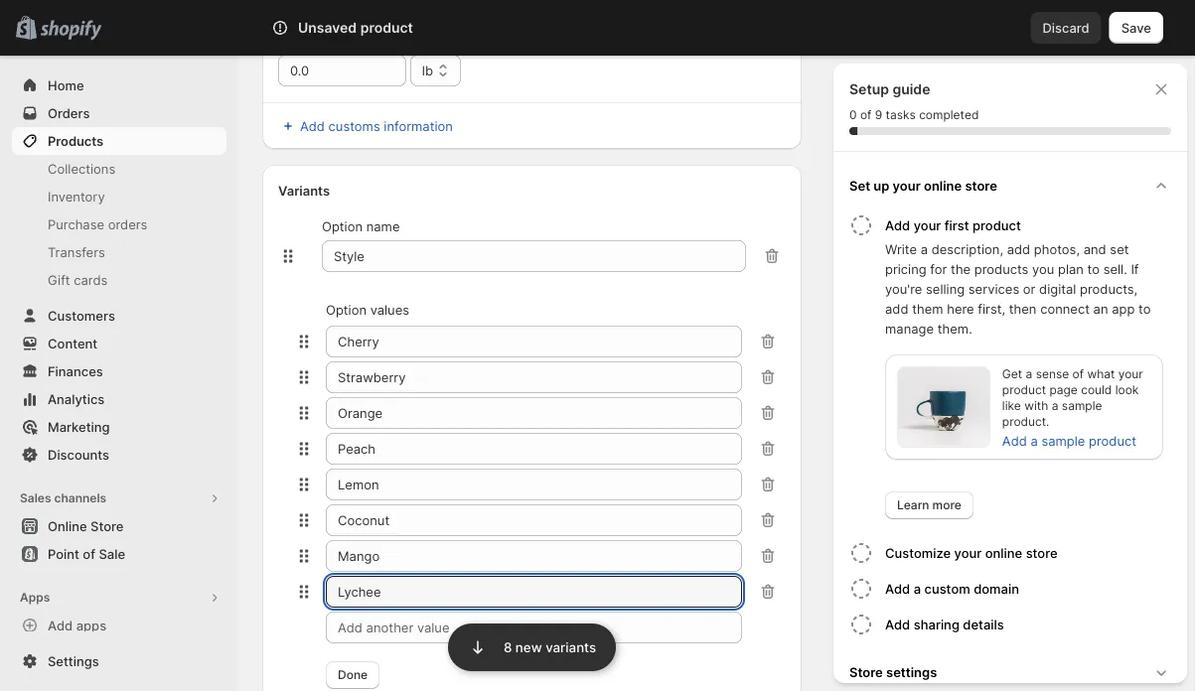 Task type: describe. For each thing, give the bounding box(es) containing it.
write a description, add photos, and set pricing for the products you plan to sell. if you're selling services or digital products, add them here first, then connect an app to manage them.
[[885, 241, 1151, 336]]

more
[[932, 498, 961, 513]]

inventory link
[[12, 183, 226, 211]]

variants
[[546, 640, 596, 656]]

customs
[[328, 118, 380, 134]]

save button
[[1109, 12, 1163, 44]]

add customs information
[[300, 118, 453, 134]]

lb
[[422, 63, 433, 78]]

shopify image
[[40, 20, 102, 40]]

them
[[912, 301, 943, 316]]

collections
[[48, 161, 115, 176]]

add inside button
[[48, 618, 73, 633]]

values
[[370, 302, 409, 317]]

products
[[48, 133, 103, 149]]

online store button
[[0, 513, 238, 540]]

like
[[1002, 399, 1021, 413]]

store inside button
[[849, 665, 883, 680]]

sales
[[20, 491, 51, 506]]

custom
[[924, 581, 970, 597]]

add for first
[[885, 218, 910, 233]]

search button
[[309, 12, 886, 44]]

completed
[[919, 108, 979, 122]]

option for option values
[[326, 302, 367, 317]]

unsaved
[[298, 19, 357, 36]]

add for details
[[885, 617, 910, 632]]

product down get
[[1002, 383, 1046, 397]]

learn
[[897, 498, 929, 513]]

online store link
[[12, 513, 226, 540]]

your right up
[[893, 178, 921, 193]]

point of sale link
[[12, 540, 226, 568]]

transfers link
[[12, 238, 226, 266]]

orders link
[[12, 99, 226, 127]]

customers link
[[12, 302, 226, 330]]

product down look on the bottom right
[[1089, 433, 1136, 449]]

product.
[[1002, 415, 1049, 429]]

product right unsaved
[[360, 19, 413, 36]]

online
[[48, 519, 87, 534]]

them.
[[937, 321, 972, 336]]

done button
[[326, 662, 380, 689]]

set up your online store
[[849, 178, 997, 193]]

setup guide dialog
[[833, 64, 1187, 691]]

purchase
[[48, 217, 104, 232]]

manage
[[885, 321, 934, 336]]

gift cards link
[[12, 266, 226, 294]]

add sharing details
[[885, 617, 1004, 632]]

setup guide
[[849, 81, 930, 98]]

orders
[[108, 217, 147, 232]]

online store
[[48, 519, 124, 534]]

setup
[[849, 81, 889, 98]]

set up your online store button
[[841, 164, 1179, 208]]

add apps button
[[12, 612, 226, 640]]

0
[[849, 108, 857, 122]]

add your first product
[[885, 218, 1021, 233]]

store inside set up your online store button
[[965, 178, 997, 193]]

you're
[[885, 281, 922, 297]]

mark customize your online store as done image
[[849, 541, 873, 565]]

transfers
[[48, 244, 105, 260]]

digital
[[1039, 281, 1076, 297]]

point of sale button
[[0, 540, 238, 568]]

gift cards
[[48, 272, 108, 288]]

apps
[[76, 618, 106, 633]]

guide
[[893, 81, 930, 98]]

pricing
[[885, 261, 927, 277]]

name
[[366, 219, 400, 234]]

0 vertical spatial sample
[[1062, 399, 1102, 413]]

sales channels button
[[12, 485, 226, 513]]

option values
[[326, 302, 409, 317]]

analytics link
[[12, 385, 226, 413]]

8 new variants
[[504, 640, 596, 656]]

a for get a sense of what your product page could look like with a sample product. add a sample product
[[1026, 367, 1032, 381]]

settings link
[[12, 648, 226, 676]]

settings
[[886, 665, 937, 680]]

sale
[[99, 546, 125, 562]]



Task type: vqa. For each thing, say whether or not it's contained in the screenshot.
Search collections text box
no



Task type: locate. For each thing, give the bounding box(es) containing it.
sell.
[[1103, 261, 1127, 277]]

of for 9
[[860, 108, 872, 122]]

0 vertical spatial online
[[924, 178, 962, 193]]

could
[[1081, 383, 1112, 397]]

add sharing details button
[[885, 607, 1179, 643]]

products
[[974, 261, 1029, 277]]

0 horizontal spatial store
[[965, 178, 997, 193]]

1 vertical spatial sample
[[1041, 433, 1085, 449]]

products link
[[12, 127, 226, 155]]

1 vertical spatial store
[[849, 665, 883, 680]]

store up first
[[965, 178, 997, 193]]

information
[[384, 118, 453, 134]]

gift
[[48, 272, 70, 288]]

discard button
[[1031, 12, 1101, 44]]

add right "mark add a custom domain as done" icon
[[885, 581, 910, 597]]

product inside button
[[973, 218, 1021, 233]]

a for write a description, add photos, and set pricing for the products you plan to sell. if you're selling services or digital products, add them here first, then connect an app to manage them.
[[921, 241, 928, 257]]

orders
[[48, 105, 90, 121]]

to down and on the right of the page
[[1087, 261, 1100, 277]]

and
[[1083, 241, 1106, 257]]

1 vertical spatial online
[[985, 545, 1022, 561]]

a inside add a custom domain button
[[914, 581, 921, 597]]

variants
[[278, 183, 330, 198]]

your up look on the bottom right
[[1118, 367, 1143, 381]]

1 vertical spatial add
[[885, 301, 908, 316]]

2 vertical spatial of
[[83, 546, 95, 562]]

1 vertical spatial to
[[1138, 301, 1151, 316]]

add inside get a sense of what your product page could look like with a sample product. add a sample product
[[1002, 433, 1027, 449]]

store up add a custom domain button
[[1026, 545, 1058, 561]]

option for option name
[[322, 219, 363, 234]]

home
[[48, 77, 84, 93]]

add a custom domain button
[[885, 571, 1179, 607]]

customize your online store
[[885, 545, 1058, 561]]

1 vertical spatial of
[[1072, 367, 1084, 381]]

mark add your first product as done image
[[849, 214, 873, 237]]

first,
[[978, 301, 1005, 316]]

of for sale
[[83, 546, 95, 562]]

of inside get a sense of what your product page could look like with a sample product. add a sample product
[[1072, 367, 1084, 381]]

sample down could on the bottom right of page
[[1062, 399, 1102, 413]]

your inside get a sense of what your product page could look like with a sample product. add a sample product
[[1118, 367, 1143, 381]]

online up 'add your first product'
[[924, 178, 962, 193]]

1 horizontal spatial store
[[1026, 545, 1058, 561]]

new
[[515, 640, 542, 656]]

option
[[322, 219, 363, 234], [326, 302, 367, 317]]

2 horizontal spatial of
[[1072, 367, 1084, 381]]

add apps
[[48, 618, 106, 633]]

learn more link
[[885, 492, 973, 520]]

0 horizontal spatial add
[[885, 301, 908, 316]]

store
[[90, 519, 124, 534], [849, 665, 883, 680]]

store settings
[[849, 665, 937, 680]]

1 horizontal spatial store
[[849, 665, 883, 680]]

a inside write a description, add photos, and set pricing for the products you plan to sell. if you're selling services or digital products, add them here first, then connect an app to manage them.
[[921, 241, 928, 257]]

discounts link
[[12, 441, 226, 469]]

your left first
[[914, 218, 941, 233]]

add your first product element
[[845, 239, 1179, 520]]

settings
[[48, 654, 99, 669]]

page
[[1049, 383, 1078, 397]]

add down you're
[[885, 301, 908, 316]]

photos,
[[1034, 241, 1080, 257]]

1 vertical spatial option
[[326, 302, 367, 317]]

product
[[360, 19, 413, 36], [973, 218, 1021, 233], [1002, 383, 1046, 397], [1089, 433, 1136, 449]]

0 horizontal spatial store
[[90, 519, 124, 534]]

0 vertical spatial option
[[322, 219, 363, 234]]

store inside "button"
[[90, 519, 124, 534]]

channels
[[54, 491, 106, 506]]

marketing
[[48, 419, 110, 435]]

sample down product.
[[1041, 433, 1085, 449]]

marketing link
[[12, 413, 226, 441]]

option left values in the top left of the page
[[326, 302, 367, 317]]

None text field
[[326, 326, 742, 358], [326, 397, 742, 429], [326, 505, 742, 536], [326, 326, 742, 358], [326, 397, 742, 429], [326, 505, 742, 536]]

Weight text field
[[278, 55, 406, 86]]

mark add sharing details as done image
[[849, 613, 873, 637]]

look
[[1115, 383, 1139, 397]]

with
[[1024, 399, 1048, 413]]

add up products
[[1007, 241, 1030, 257]]

0 of 9 tasks completed
[[849, 108, 979, 122]]

write
[[885, 241, 917, 257]]

sense
[[1036, 367, 1069, 381]]

to
[[1087, 261, 1100, 277], [1138, 301, 1151, 316]]

if
[[1131, 261, 1139, 277]]

collections link
[[12, 155, 226, 183]]

sales channels
[[20, 491, 106, 506]]

up
[[873, 178, 889, 193]]

0 horizontal spatial online
[[924, 178, 962, 193]]

domain
[[974, 581, 1019, 597]]

None text field
[[326, 362, 742, 393], [326, 433, 742, 465], [326, 469, 742, 501], [326, 540, 742, 572], [326, 576, 742, 608], [326, 362, 742, 393], [326, 433, 742, 465], [326, 469, 742, 501], [326, 540, 742, 572], [326, 576, 742, 608]]

add a sample product button
[[990, 427, 1148, 455]]

a for add a custom domain
[[914, 581, 921, 597]]

point
[[48, 546, 79, 562]]

of inside point of sale link
[[83, 546, 95, 562]]

add for custom
[[885, 581, 910, 597]]

apps button
[[12, 584, 226, 612]]

of left sale
[[83, 546, 95, 562]]

1 horizontal spatial online
[[985, 545, 1022, 561]]

a left custom
[[914, 581, 921, 597]]

a down "page" on the bottom right
[[1052, 399, 1058, 413]]

1 horizontal spatial to
[[1138, 301, 1151, 316]]

0 vertical spatial to
[[1087, 261, 1100, 277]]

online up domain
[[985, 545, 1022, 561]]

here
[[947, 301, 974, 316]]

a right get
[[1026, 367, 1032, 381]]

store inside the customize your online store button
[[1026, 545, 1058, 561]]

Size text field
[[322, 240, 746, 272]]

add customs information button
[[266, 112, 798, 140]]

store left settings
[[849, 665, 883, 680]]

of up "page" on the bottom right
[[1072, 367, 1084, 381]]

mark add a custom domain as done image
[[849, 577, 873, 601]]

you
[[1032, 261, 1054, 277]]

0 vertical spatial of
[[860, 108, 872, 122]]

discard
[[1043, 20, 1089, 35]]

to right app at the top of page
[[1138, 301, 1151, 316]]

app
[[1112, 301, 1135, 316]]

customize
[[885, 545, 951, 561]]

add down product.
[[1002, 433, 1027, 449]]

of left 9 at the top of page
[[860, 108, 872, 122]]

0 vertical spatial store
[[90, 519, 124, 534]]

what
[[1087, 367, 1115, 381]]

0 vertical spatial store
[[965, 178, 997, 193]]

add a custom domain
[[885, 581, 1019, 597]]

get
[[1002, 367, 1022, 381]]

products,
[[1080, 281, 1138, 297]]

apps
[[20, 591, 50, 605]]

product up description,
[[973, 218, 1021, 233]]

0 horizontal spatial of
[[83, 546, 95, 562]]

home link
[[12, 72, 226, 99]]

a down product.
[[1031, 433, 1038, 449]]

a right write
[[921, 241, 928, 257]]

of
[[860, 108, 872, 122], [1072, 367, 1084, 381], [83, 546, 95, 562]]

add left apps
[[48, 618, 73, 633]]

add
[[300, 118, 325, 134], [885, 218, 910, 233], [1002, 433, 1027, 449], [885, 581, 910, 597], [885, 617, 910, 632], [48, 618, 73, 633]]

1 horizontal spatial add
[[1007, 241, 1030, 257]]

description,
[[931, 241, 1003, 257]]

search
[[342, 20, 384, 35]]

then
[[1009, 301, 1037, 316]]

Add another value text field
[[326, 612, 742, 644]]

1 horizontal spatial of
[[860, 108, 872, 122]]

0 horizontal spatial to
[[1087, 261, 1100, 277]]

unsaved product
[[298, 19, 413, 36]]

add up write
[[885, 218, 910, 233]]

add for information
[[300, 118, 325, 134]]

content
[[48, 336, 98, 351]]

save
[[1121, 20, 1151, 35]]

or
[[1023, 281, 1036, 297]]

add your first product button
[[885, 208, 1179, 239]]

option name
[[322, 219, 400, 234]]

set
[[849, 178, 870, 193]]

option left name
[[322, 219, 363, 234]]

finances link
[[12, 358, 226, 385]]

inventory
[[48, 189, 105, 204]]

content link
[[12, 330, 226, 358]]

done
[[338, 668, 368, 682]]

purchase orders
[[48, 217, 147, 232]]

add right mark add sharing details as done image
[[885, 617, 910, 632]]

1 vertical spatial store
[[1026, 545, 1058, 561]]

store up sale
[[90, 519, 124, 534]]

add left customs
[[300, 118, 325, 134]]

an
[[1093, 301, 1108, 316]]

analytics
[[48, 391, 105, 407]]

learn more
[[897, 498, 961, 513]]

set
[[1110, 241, 1129, 257]]

services
[[968, 281, 1019, 297]]

0 vertical spatial add
[[1007, 241, 1030, 257]]

8 new variants button
[[448, 622, 616, 672]]

selling
[[926, 281, 965, 297]]

your up add a custom domain
[[954, 545, 982, 561]]



